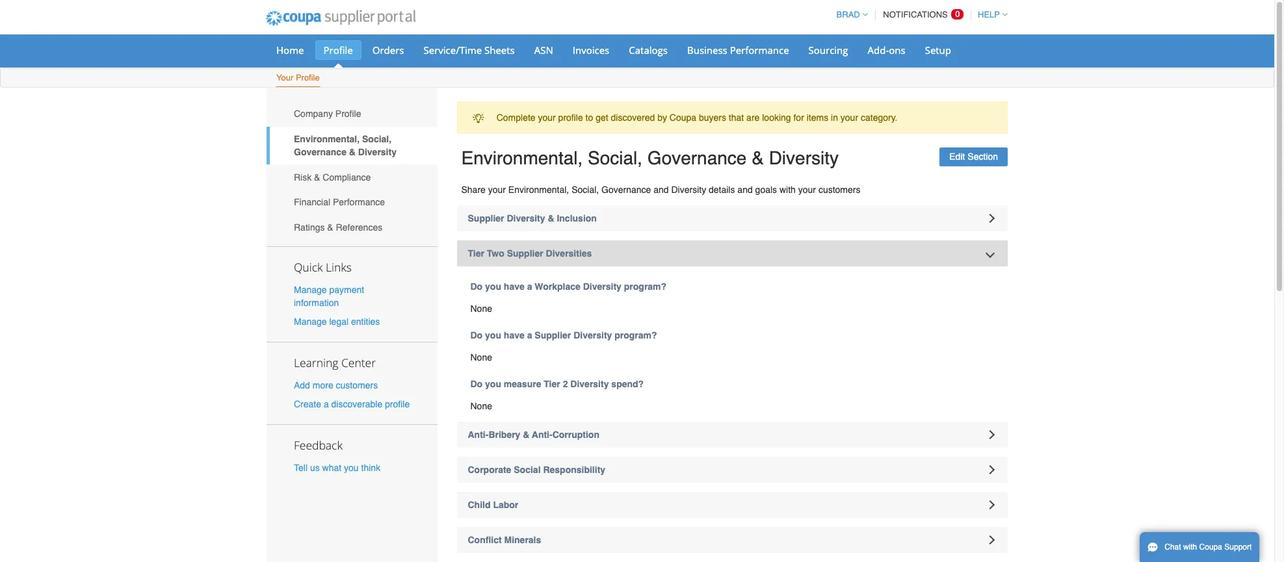 Task type: locate. For each thing, give the bounding box(es) containing it.
1 vertical spatial have
[[504, 330, 525, 341]]

complete your profile to get discovered by coupa buyers that are looking for items in your category. alert
[[457, 101, 1008, 134]]

do for do you have a supplier diversity program?
[[470, 330, 483, 341]]

supplier inside dropdown button
[[507, 248, 543, 259]]

1 vertical spatial none
[[470, 352, 492, 363]]

have
[[504, 282, 525, 292], [504, 330, 525, 341]]

1 vertical spatial coupa
[[1199, 543, 1222, 552]]

corporate social responsibility
[[468, 465, 605, 475]]

1 vertical spatial profile
[[385, 399, 410, 410]]

2 do from the top
[[470, 330, 483, 341]]

you for do you measure tier 2 diversity spend?
[[485, 379, 501, 390]]

setup
[[925, 44, 951, 57]]

2 vertical spatial a
[[324, 399, 329, 410]]

quick
[[294, 259, 323, 275]]

1 horizontal spatial environmental, social, governance & diversity
[[461, 148, 839, 169]]

anti- up corporate social responsibility
[[532, 430, 553, 440]]

a
[[527, 282, 532, 292], [527, 330, 532, 341], [324, 399, 329, 410]]

that
[[729, 113, 744, 123]]

& inside dropdown button
[[523, 430, 530, 440]]

0 vertical spatial do
[[470, 282, 483, 292]]

1 horizontal spatial with
[[1183, 543, 1197, 552]]

environmental, up 'supplier diversity & inclusion'
[[508, 185, 569, 195]]

labor
[[493, 500, 518, 510]]

coupa supplier portal image
[[257, 2, 424, 34]]

brad
[[837, 10, 860, 20]]

asn link
[[526, 40, 562, 60]]

1 vertical spatial do
[[470, 330, 483, 341]]

invoices link
[[564, 40, 618, 60]]

program? for do you have a supplier diversity program?
[[615, 330, 657, 341]]

2 vertical spatial social,
[[572, 185, 599, 195]]

business performance
[[687, 44, 789, 57]]

coupa left support
[[1199, 543, 1222, 552]]

complete your profile to get discovered by coupa buyers that are looking for items in your category.
[[497, 113, 898, 123]]

discovered
[[611, 113, 655, 123]]

performance inside business performance link
[[730, 44, 789, 57]]

references
[[336, 222, 382, 233]]

0 vertical spatial profile
[[558, 113, 583, 123]]

0 horizontal spatial performance
[[333, 197, 385, 208]]

with right chat in the bottom right of the page
[[1183, 543, 1197, 552]]

a right create
[[324, 399, 329, 410]]

do for do you have a workplace diversity program?
[[470, 282, 483, 292]]

1 horizontal spatial profile
[[558, 113, 583, 123]]

your profile link
[[276, 70, 320, 87]]

0 vertical spatial program?
[[624, 282, 667, 292]]

social, up inclusion
[[572, 185, 599, 195]]

what
[[322, 463, 341, 474]]

in
[[831, 113, 838, 123]]

information
[[294, 298, 339, 308]]

add more customers link
[[294, 380, 378, 391]]

social, down company profile link
[[362, 134, 392, 144]]

setup link
[[917, 40, 960, 60]]

sourcing link
[[800, 40, 857, 60]]

profile right discoverable
[[385, 399, 410, 410]]

0 vertical spatial environmental,
[[294, 134, 360, 144]]

0 vertical spatial none
[[470, 304, 492, 314]]

your
[[538, 113, 556, 123], [841, 113, 858, 123], [488, 185, 506, 195], [798, 185, 816, 195]]

with right the goals in the right of the page
[[780, 185, 796, 195]]

performance right business
[[730, 44, 789, 57]]

anti-bribery & anti-corruption
[[468, 430, 600, 440]]

chat
[[1165, 543, 1181, 552]]

1 vertical spatial environmental,
[[461, 148, 583, 169]]

2 manage from the top
[[294, 317, 327, 327]]

diversity down for
[[769, 148, 839, 169]]

manage for manage legal entities
[[294, 317, 327, 327]]

legal
[[329, 317, 349, 327]]

governance inside 'environmental, social, governance & diversity' link
[[294, 147, 347, 157]]

sheets
[[484, 44, 515, 57]]

profile up 'environmental, social, governance & diversity' link
[[335, 109, 361, 119]]

1 manage from the top
[[294, 285, 327, 295]]

corporate social responsibility button
[[457, 457, 1008, 483]]

supplier inside dropdown button
[[468, 213, 504, 224]]

tier left two
[[468, 248, 484, 259]]

3 do from the top
[[470, 379, 483, 390]]

help link
[[972, 10, 1008, 20]]

0 horizontal spatial anti-
[[468, 430, 489, 440]]

0 vertical spatial performance
[[730, 44, 789, 57]]

0 vertical spatial tier
[[468, 248, 484, 259]]

0 horizontal spatial customers
[[336, 380, 378, 391]]

and
[[654, 185, 669, 195], [738, 185, 753, 195]]

0 horizontal spatial and
[[654, 185, 669, 195]]

corporate
[[468, 465, 511, 475]]

you
[[485, 282, 501, 292], [485, 330, 501, 341], [485, 379, 501, 390], [344, 463, 359, 474]]

risk & compliance
[[294, 172, 371, 182]]

environmental,
[[294, 134, 360, 144], [461, 148, 583, 169], [508, 185, 569, 195]]

child labor heading
[[457, 492, 1008, 518]]

support
[[1225, 543, 1252, 552]]

goals
[[755, 185, 777, 195]]

edit section
[[950, 152, 998, 162]]

company
[[294, 109, 333, 119]]

learning
[[294, 355, 338, 371]]

2 vertical spatial do
[[470, 379, 483, 390]]

do
[[470, 282, 483, 292], [470, 330, 483, 341], [470, 379, 483, 390]]

diversity
[[358, 147, 397, 157], [769, 148, 839, 169], [671, 185, 706, 195], [507, 213, 545, 224], [583, 282, 622, 292], [574, 330, 612, 341], [570, 379, 609, 390]]

1 vertical spatial profile
[[296, 73, 320, 83]]

program?
[[624, 282, 667, 292], [615, 330, 657, 341]]

1 have from the top
[[504, 282, 525, 292]]

social, inside 'environmental, social, governance & diversity' link
[[362, 134, 392, 144]]

and left details
[[654, 185, 669, 195]]

& right bribery
[[523, 430, 530, 440]]

2 vertical spatial none
[[470, 401, 492, 412]]

financial
[[294, 197, 330, 208]]

your right complete
[[538, 113, 556, 123]]

spend?
[[611, 379, 644, 390]]

supplier right two
[[507, 248, 543, 259]]

2 have from the top
[[504, 330, 525, 341]]

0 vertical spatial manage
[[294, 285, 327, 295]]

for
[[794, 113, 804, 123]]

0 horizontal spatial with
[[780, 185, 796, 195]]

environmental, social, governance & diversity up "compliance"
[[294, 134, 397, 157]]

coupa
[[670, 113, 696, 123], [1199, 543, 1222, 552]]

sourcing
[[809, 44, 848, 57]]

governance
[[294, 147, 347, 157], [648, 148, 747, 169], [602, 185, 651, 195]]

0 horizontal spatial coupa
[[670, 113, 696, 123]]

profile inside complete your profile to get discovered by coupa buyers that are looking for items in your category. alert
[[558, 113, 583, 123]]

diversity up tier two supplier diversities
[[507, 213, 545, 224]]

manage for manage payment information
[[294, 285, 327, 295]]

and left the goals in the right of the page
[[738, 185, 753, 195]]

supplier up the do you measure tier 2 diversity spend?
[[535, 330, 571, 341]]

business performance link
[[679, 40, 798, 60]]

diversities
[[546, 248, 592, 259]]

profile down coupa supplier portal image
[[324, 44, 353, 57]]

environmental, down company profile
[[294, 134, 360, 144]]

tier
[[468, 248, 484, 259], [544, 379, 560, 390]]

us
[[310, 463, 320, 474]]

invoices
[[573, 44, 609, 57]]

1 do from the top
[[470, 282, 483, 292]]

0 vertical spatial social,
[[362, 134, 392, 144]]

add-
[[868, 44, 889, 57]]

0 vertical spatial customers
[[819, 185, 861, 195]]

manage
[[294, 285, 327, 295], [294, 317, 327, 327]]

environmental, social, governance & diversity up share your environmental, social, governance and diversity details and goals with your customers
[[461, 148, 839, 169]]

1 horizontal spatial anti-
[[532, 430, 553, 440]]

conflict minerals button
[[457, 527, 1008, 553]]

2 vertical spatial profile
[[335, 109, 361, 119]]

tell us what you think
[[294, 463, 380, 474]]

anti- up corporate
[[468, 430, 489, 440]]

performance inside the financial performance link
[[333, 197, 385, 208]]

performance for business performance
[[730, 44, 789, 57]]

& right ratings at top
[[327, 222, 333, 233]]

profile left to
[[558, 113, 583, 123]]

a up measure
[[527, 330, 532, 341]]

conflict minerals heading
[[457, 527, 1008, 553]]

diversity right 2
[[570, 379, 609, 390]]

supplier diversity & inclusion heading
[[457, 205, 1008, 231]]

links
[[326, 259, 352, 275]]

you inside button
[[344, 463, 359, 474]]

supplier down share
[[468, 213, 504, 224]]

payment
[[329, 285, 364, 295]]

a left workplace
[[527, 282, 532, 292]]

social, down get
[[588, 148, 643, 169]]

1 vertical spatial with
[[1183, 543, 1197, 552]]

manage payment information
[[294, 285, 364, 308]]

manage inside manage payment information
[[294, 285, 327, 295]]

social
[[514, 465, 541, 475]]

1 vertical spatial a
[[527, 330, 532, 341]]

add-ons link
[[859, 40, 914, 60]]

1 horizontal spatial customers
[[819, 185, 861, 195]]

diversity up risk & compliance link
[[358, 147, 397, 157]]

manage legal entities link
[[294, 317, 380, 327]]

with
[[780, 185, 796, 195], [1183, 543, 1197, 552]]

share your environmental, social, governance and diversity details and goals with your customers
[[461, 185, 861, 195]]

supplier
[[468, 213, 504, 224], [507, 248, 543, 259], [535, 330, 571, 341]]

1 vertical spatial manage
[[294, 317, 327, 327]]

1 horizontal spatial coupa
[[1199, 543, 1222, 552]]

0 vertical spatial have
[[504, 282, 525, 292]]

0 vertical spatial profile
[[324, 44, 353, 57]]

1 vertical spatial performance
[[333, 197, 385, 208]]

edit section link
[[940, 148, 1008, 166]]

0 vertical spatial a
[[527, 282, 532, 292]]

anti-bribery & anti-corruption heading
[[457, 422, 1008, 448]]

environmental, down complete
[[461, 148, 583, 169]]

3 none from the top
[[470, 401, 492, 412]]

a for supplier
[[527, 330, 532, 341]]

coupa right by
[[670, 113, 696, 123]]

anti-bribery & anti-corruption button
[[457, 422, 1008, 448]]

performance up the 'references'
[[333, 197, 385, 208]]

navigation
[[831, 2, 1008, 27]]

discoverable
[[331, 399, 382, 410]]

1 horizontal spatial and
[[738, 185, 753, 195]]

0 horizontal spatial tier
[[468, 248, 484, 259]]

1 vertical spatial customers
[[336, 380, 378, 391]]

1 vertical spatial program?
[[615, 330, 657, 341]]

have down tier two supplier diversities
[[504, 282, 525, 292]]

0 vertical spatial supplier
[[468, 213, 504, 224]]

tier left 2
[[544, 379, 560, 390]]

1 none from the top
[[470, 304, 492, 314]]

1 vertical spatial supplier
[[507, 248, 543, 259]]

think
[[361, 463, 380, 474]]

2 none from the top
[[470, 352, 492, 363]]

1 vertical spatial tier
[[544, 379, 560, 390]]

& left inclusion
[[548, 213, 554, 224]]

manage up information
[[294, 285, 327, 295]]

category.
[[861, 113, 898, 123]]

1 and from the left
[[654, 185, 669, 195]]

anti-
[[468, 430, 489, 440], [532, 430, 553, 440]]

child labor
[[468, 500, 518, 510]]

& inside dropdown button
[[548, 213, 554, 224]]

& up the goals in the right of the page
[[752, 148, 764, 169]]

you for do you have a supplier diversity program?
[[485, 330, 501, 341]]

none
[[470, 304, 492, 314], [470, 352, 492, 363], [470, 401, 492, 412]]

your right the goals in the right of the page
[[798, 185, 816, 195]]

notifications 0
[[883, 9, 960, 20]]

1 horizontal spatial performance
[[730, 44, 789, 57]]

tell
[[294, 463, 308, 474]]

profile right your
[[296, 73, 320, 83]]

tier two supplier diversities heading
[[457, 241, 1008, 267]]

performance
[[730, 44, 789, 57], [333, 197, 385, 208]]

manage down information
[[294, 317, 327, 327]]

0 vertical spatial coupa
[[670, 113, 696, 123]]

have up measure
[[504, 330, 525, 341]]

your right share
[[488, 185, 506, 195]]

0 horizontal spatial profile
[[385, 399, 410, 410]]

do for do you measure tier 2 diversity spend?
[[470, 379, 483, 390]]



Task type: vqa. For each thing, say whether or not it's contained in the screenshot.
the of within Before sending a merge request, confirm that this email address belongs to a user who is part of your organization. Once approved, an account merge cannot be undone.
no



Task type: describe. For each thing, give the bounding box(es) containing it.
ratings & references link
[[267, 215, 437, 240]]

diversity left details
[[671, 185, 706, 195]]

tier two supplier diversities button
[[457, 241, 1008, 267]]

to
[[586, 113, 593, 123]]

catalogs link
[[621, 40, 676, 60]]

buyers
[[699, 113, 726, 123]]

get
[[596, 113, 608, 123]]

program? for do you have a workplace diversity program?
[[624, 282, 667, 292]]

corruption
[[552, 430, 600, 440]]

diversity inside 'supplier diversity & inclusion' dropdown button
[[507, 213, 545, 224]]

profile for your profile
[[296, 73, 320, 83]]

tell us what you think button
[[294, 462, 380, 475]]

details
[[709, 185, 735, 195]]

ratings
[[294, 222, 325, 233]]

measure
[[504, 379, 541, 390]]

two
[[487, 248, 504, 259]]

performance for financial performance
[[333, 197, 385, 208]]

navigation containing notifications 0
[[831, 2, 1008, 27]]

your right "in"
[[841, 113, 858, 123]]

2 and from the left
[[738, 185, 753, 195]]

orders link
[[364, 40, 413, 60]]

center
[[341, 355, 376, 371]]

1 vertical spatial social,
[[588, 148, 643, 169]]

& right risk
[[314, 172, 320, 182]]

0 vertical spatial with
[[780, 185, 796, 195]]

service/time
[[424, 44, 482, 57]]

share
[[461, 185, 486, 195]]

2 vertical spatial environmental,
[[508, 185, 569, 195]]

conflict minerals
[[468, 535, 541, 546]]

have for workplace
[[504, 282, 525, 292]]

asn
[[534, 44, 553, 57]]

diversity inside 'environmental, social, governance & diversity' link
[[358, 147, 397, 157]]

create a discoverable profile link
[[294, 399, 410, 410]]

do you have a workplace diversity program?
[[470, 282, 667, 292]]

tier two supplier diversities
[[468, 248, 592, 259]]

company profile
[[294, 109, 361, 119]]

do you measure tier 2 diversity spend?
[[470, 379, 644, 390]]

risk
[[294, 172, 312, 182]]

supplier diversity & inclusion button
[[457, 205, 1008, 231]]

entities
[[351, 317, 380, 327]]

diversity down do you have a workplace diversity program?
[[574, 330, 612, 341]]

add more customers
[[294, 380, 378, 391]]

1 horizontal spatial tier
[[544, 379, 560, 390]]

with inside the chat with coupa support button
[[1183, 543, 1197, 552]]

ons
[[889, 44, 906, 57]]

do you have a supplier diversity program?
[[470, 330, 657, 341]]

0 horizontal spatial environmental, social, governance & diversity
[[294, 134, 397, 157]]

company profile link
[[267, 101, 437, 127]]

quick links
[[294, 259, 352, 275]]

responsibility
[[543, 465, 605, 475]]

create
[[294, 399, 321, 410]]

child
[[468, 500, 491, 510]]

1 anti- from the left
[[468, 430, 489, 440]]

2
[[563, 379, 568, 390]]

coupa inside button
[[1199, 543, 1222, 552]]

more
[[313, 380, 333, 391]]

complete
[[497, 113, 536, 123]]

your profile
[[276, 73, 320, 83]]

financial performance link
[[267, 190, 437, 215]]

service/time sheets
[[424, 44, 515, 57]]

supplier diversity & inclusion
[[468, 213, 597, 224]]

learning center
[[294, 355, 376, 371]]

service/time sheets link
[[415, 40, 523, 60]]

workplace
[[535, 282, 581, 292]]

minerals
[[504, 535, 541, 546]]

coupa inside alert
[[670, 113, 696, 123]]

profile for company profile
[[335, 109, 361, 119]]

& up risk & compliance link
[[349, 147, 356, 157]]

you for do you have a workplace diversity program?
[[485, 282, 501, 292]]

add
[[294, 380, 310, 391]]

corporate social responsibility heading
[[457, 457, 1008, 483]]

business
[[687, 44, 728, 57]]

2 anti- from the left
[[532, 430, 553, 440]]

manage payment information link
[[294, 285, 364, 308]]

brad link
[[831, 10, 868, 20]]

inclusion
[[557, 213, 597, 224]]

conflict
[[468, 535, 502, 546]]

ratings & references
[[294, 222, 382, 233]]

risk & compliance link
[[267, 165, 437, 190]]

chat with coupa support
[[1165, 543, 1252, 552]]

home link
[[268, 40, 312, 60]]

2 vertical spatial supplier
[[535, 330, 571, 341]]

feedback
[[294, 438, 343, 453]]

help
[[978, 10, 1000, 20]]

orders
[[372, 44, 404, 57]]

catalogs
[[629, 44, 668, 57]]

compliance
[[323, 172, 371, 182]]

diversity right workplace
[[583, 282, 622, 292]]

have for supplier
[[504, 330, 525, 341]]

tier inside dropdown button
[[468, 248, 484, 259]]

a for workplace
[[527, 282, 532, 292]]

your
[[276, 73, 293, 83]]

chat with coupa support button
[[1140, 533, 1260, 562]]

manage legal entities
[[294, 317, 380, 327]]

items
[[807, 113, 829, 123]]



